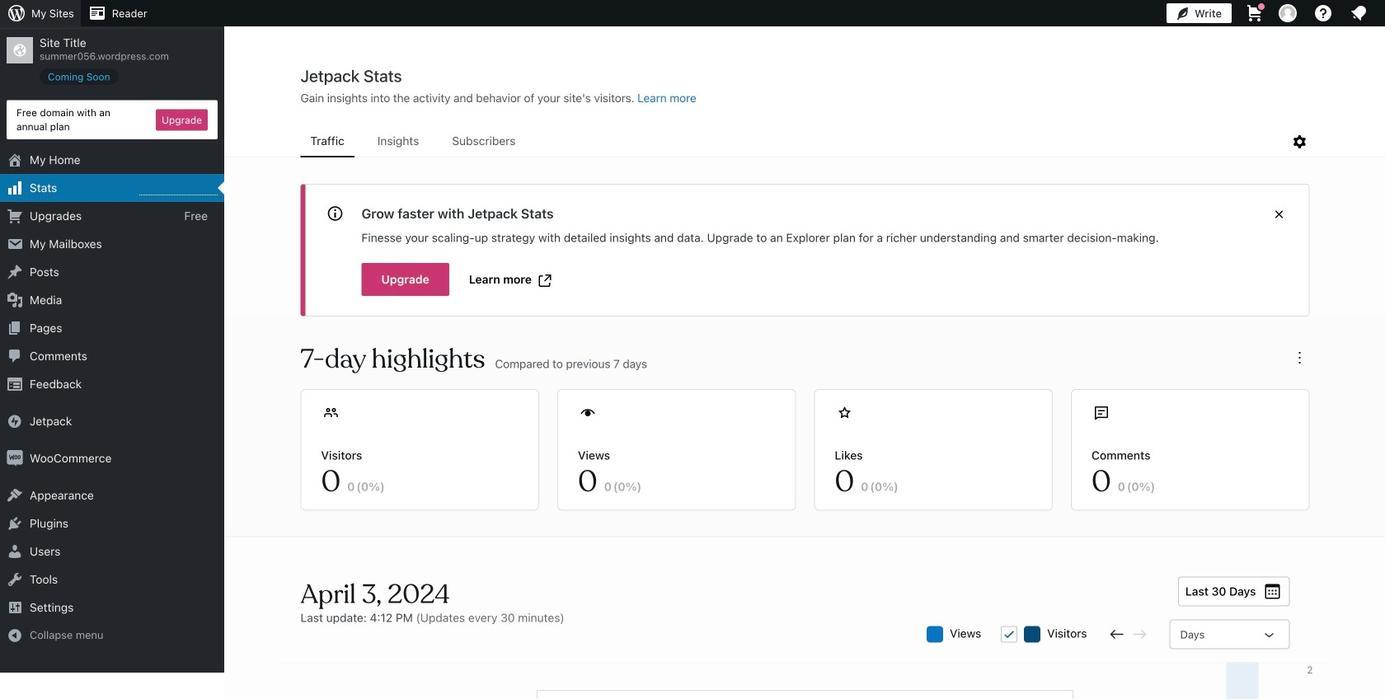 Task type: locate. For each thing, give the bounding box(es) containing it.
None checkbox
[[1002, 626, 1018, 643]]

menu inside jetpack stats main content
[[301, 126, 1290, 158]]

img image
[[7, 413, 23, 430], [7, 450, 23, 467]]

list item
[[1378, 161, 1386, 239], [1378, 239, 1386, 300]]

menu
[[301, 126, 1290, 158]]

0 vertical spatial img image
[[7, 413, 23, 430]]

jetpack stats main content
[[225, 65, 1386, 699]]

manage your notifications image
[[1349, 3, 1369, 23]]

1 vertical spatial img image
[[7, 450, 23, 467]]

my profile image
[[1279, 4, 1297, 22]]



Task type: vqa. For each thing, say whether or not it's contained in the screenshot.
insert_drive_file image
no



Task type: describe. For each thing, give the bounding box(es) containing it.
my shopping cart image
[[1245, 3, 1265, 23]]

2 list item from the top
[[1378, 239, 1386, 300]]

none checkbox inside jetpack stats main content
[[1002, 626, 1018, 643]]

close image
[[1270, 205, 1290, 224]]

highest hourly views 0 image
[[139, 185, 218, 196]]

help image
[[1314, 3, 1334, 23]]

1 list item from the top
[[1378, 161, 1386, 239]]

2 img image from the top
[[7, 450, 23, 467]]

1 img image from the top
[[7, 413, 23, 430]]



